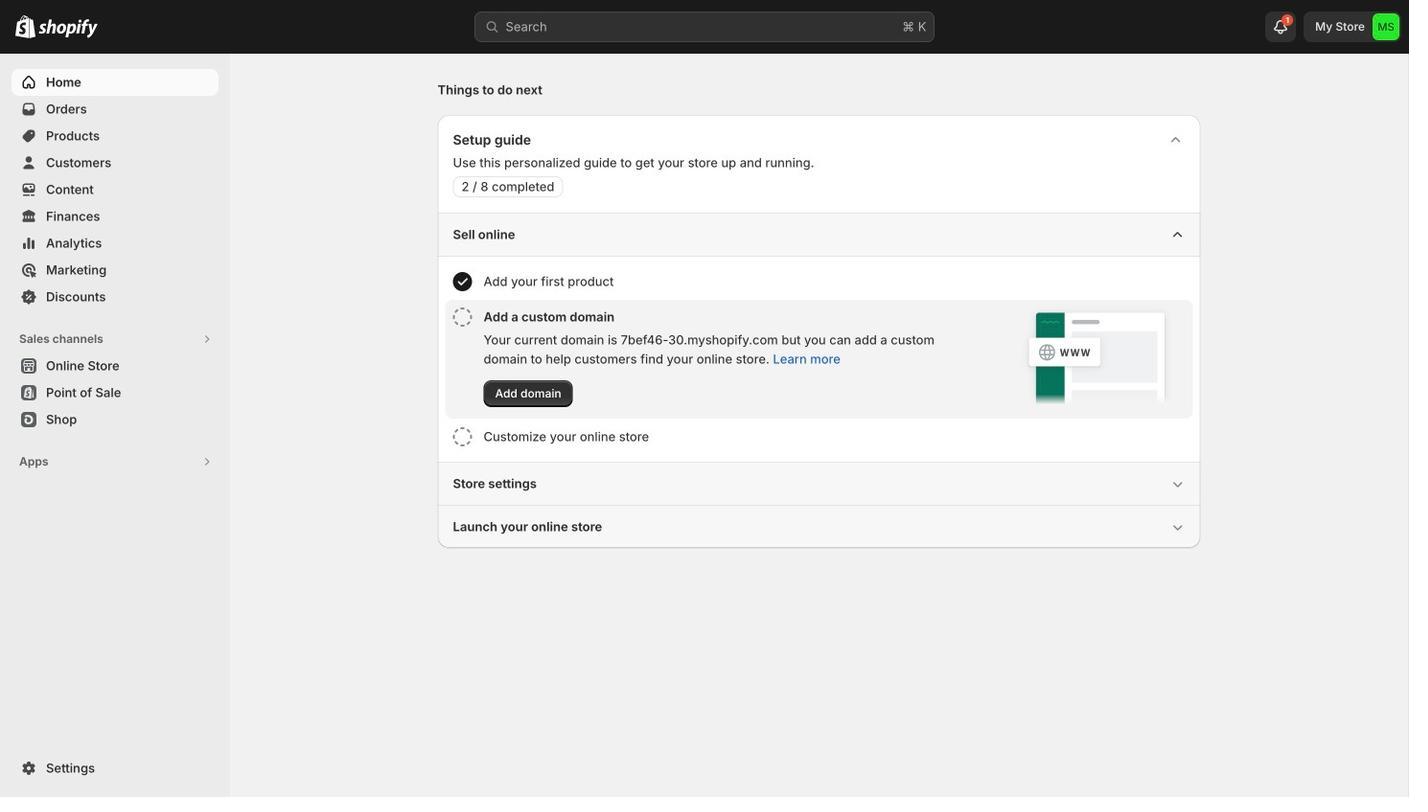 Task type: describe. For each thing, give the bounding box(es) containing it.
add a custom domain group
[[445, 300, 1193, 419]]

customize your online store group
[[445, 420, 1193, 455]]

1 horizontal spatial shopify image
[[38, 19, 98, 38]]

mark add a custom domain as done image
[[453, 308, 472, 327]]

my store image
[[1373, 13, 1400, 40]]

mark add your first product as not done image
[[453, 272, 472, 292]]

mark customize your online store as done image
[[453, 428, 472, 447]]

guide categories group
[[438, 213, 1201, 548]]



Task type: locate. For each thing, give the bounding box(es) containing it.
sell online group
[[438, 213, 1201, 462]]

add your first product group
[[445, 265, 1193, 299]]

setup guide region
[[438, 115, 1201, 548]]

shopify image
[[15, 15, 35, 38], [38, 19, 98, 38]]

0 horizontal spatial shopify image
[[15, 15, 35, 38]]



